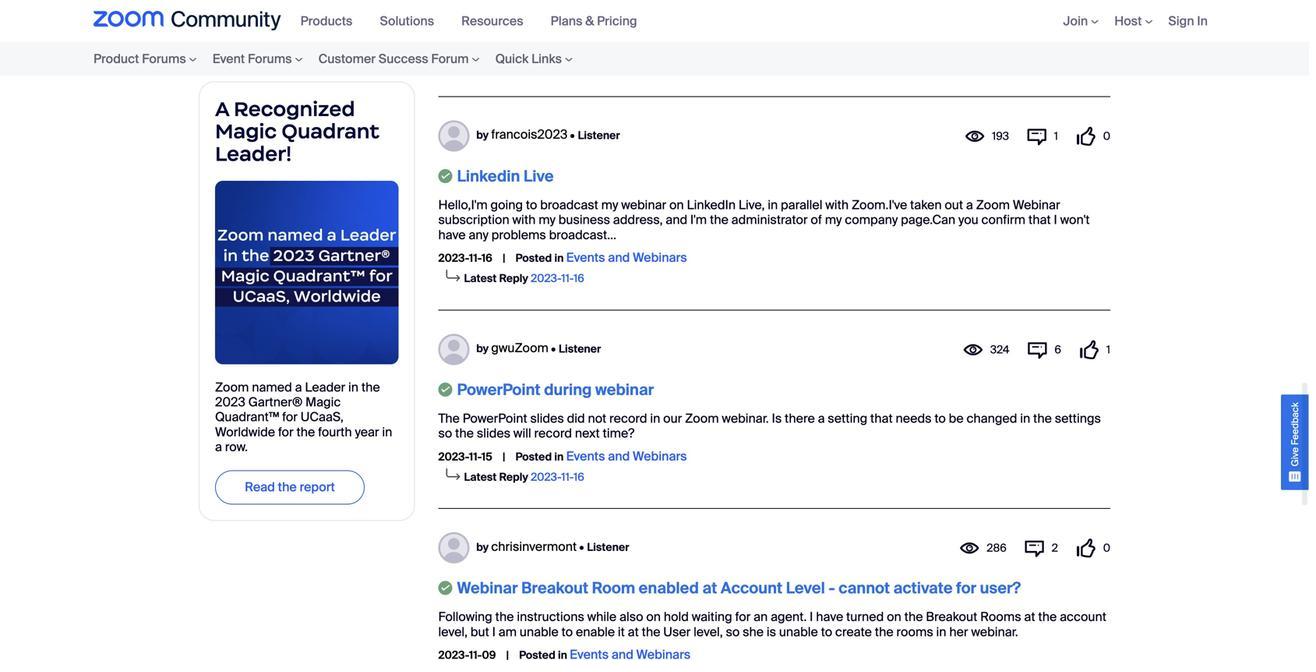 Task type: describe. For each thing, give the bounding box(es) containing it.
event forums
[[213, 51, 292, 67]]

not
[[588, 410, 606, 427]]

posted inside the '2023-11-16 | posted in events and webinars latest reply 2023-11-17'
[[516, 37, 552, 52]]

the right create
[[875, 624, 893, 640]]

• for live
[[570, 128, 575, 142]]

resources link
[[461, 13, 535, 29]]

out
[[945, 197, 963, 213]]

page.can
[[901, 212, 955, 228]]

it
[[618, 624, 625, 640]]

1 level, from the left
[[438, 624, 468, 640]]

1 vertical spatial 1
[[1106, 342, 1110, 357]]

named
[[252, 379, 292, 395]]

am
[[499, 624, 517, 640]]

cannot
[[839, 578, 890, 598]]

2 horizontal spatial at
[[1024, 609, 1035, 625]]

while
[[587, 609, 617, 625]]

by for powerpoint
[[476, 341, 489, 356]]

17
[[574, 58, 583, 72]]

powerpoint during webinar link
[[457, 380, 654, 400]]

0 horizontal spatial my
[[539, 212, 556, 228]]

the left the account in the bottom right of the page
[[1038, 609, 1057, 625]]

the up year
[[361, 379, 380, 395]]

a recognized magic quadrant leader!
[[215, 96, 379, 166]]

read the report
[[245, 479, 335, 495]]

fourth
[[318, 424, 352, 440]]

be
[[949, 410, 964, 427]]

confirm
[[981, 212, 1026, 228]]

parallel
[[781, 197, 822, 213]]

| for linkedin
[[503, 251, 505, 265]]

live
[[524, 166, 554, 186]]

zoom inside zoom named a leader in the 2023 gartner®️ magic quadrant™️ for ucaas, worldwide for the fourth year in a row.
[[215, 379, 249, 395]]

vote
[[262, 21, 289, 37]]

quadrant
[[282, 119, 379, 144]]

plans & pricing link
[[551, 13, 649, 29]]

also
[[619, 609, 643, 625]]

you
[[958, 212, 979, 228]]

on inside hello,i'm going to broadcast my webinar on linkedin live, in parallel with zoom.i've taken out a zoom webinar subscription with my business address, and i'm the administrator of my company page.can you confirm that i won't have any problems broadcast...
[[669, 197, 684, 213]]

webinar inside hello,i'm going to broadcast my webinar on linkedin live, in parallel with zoom.i've taken out a zoom webinar subscription with my business address, and i'm the administrator of my company page.can you confirm that i won't have any problems broadcast...
[[621, 197, 666, 213]]

linkedin live link
[[457, 166, 554, 186]]

her
[[949, 624, 968, 640]]

0 horizontal spatial i
[[492, 624, 496, 640]]

leader
[[305, 379, 345, 395]]

to left create
[[821, 624, 832, 640]]

in inside the 2023-11-16 | posted in events and webinars latest reply 2023-11-16
[[554, 251, 564, 265]]

that inside the powerpoint slides did not record in our zoom webinar. is there a setting that needs to be changed in the settings so the slides will record next time?
[[870, 410, 893, 427]]

products link
[[301, 13, 364, 29]]

and for 2023-11-16 | posted in events and webinars latest reply 2023-11-17
[[608, 36, 630, 52]]

there
[[785, 410, 815, 427]]

ucaas,
[[301, 409, 343, 425]]

following the instructions while also on hold waiting for an agent. i have turned on the breakout rooms at the account level, but i am unable to enable it at the user level, so she is unable to create the rooms in her webinar.
[[438, 609, 1106, 640]]

gwuzoom
[[491, 340, 549, 356]]

reply inside the '2023-11-16 | posted in events and webinars latest reply 2023-11-17'
[[499, 58, 528, 72]]

solutions
[[380, 13, 434, 29]]

taken
[[910, 197, 942, 213]]

events for live
[[566, 249, 605, 266]]

the
[[438, 410, 460, 427]]

she
[[743, 624, 764, 640]]

listener for breakout
[[587, 540, 629, 554]]

1 vertical spatial webinar
[[457, 578, 518, 598]]

in inside hello,i'm going to broadcast my webinar on linkedin live, in parallel with zoom.i've taken out a zoom webinar subscription with my business address, and i'm the administrator of my company page.can you confirm that i won't have any problems broadcast...
[[768, 197, 778, 213]]

business
[[559, 212, 610, 228]]

read the report link
[[215, 470, 365, 504]]

host link
[[1114, 13, 1153, 29]]

worldwide
[[215, 424, 275, 440]]

to left enable on the bottom
[[562, 624, 573, 640]]

a right named at the bottom left
[[295, 379, 302, 395]]

a left row.
[[215, 439, 222, 455]]

by francois2023 • listener
[[476, 126, 620, 143]]

the left user
[[642, 624, 660, 640]]

hello,i'm going to broadcast my webinar on linkedin live, in parallel with zoom.i've taken out a zoom webinar subscription with my business address, and i'm the administrator of my company page.can you confirm that i won't have any problems broadcast...
[[438, 197, 1090, 243]]

• for during
[[551, 341, 556, 356]]

by chrisinvermont • listener
[[476, 538, 629, 555]]

webinar. inside the powerpoint slides did not record in our zoom webinar. is there a setting that needs to be changed in the settings so the slides will record next time?
[[722, 410, 769, 427]]

webinars for powerpoint during webinar
[[633, 448, 687, 464]]

16 down any
[[482, 251, 492, 265]]

events for during
[[566, 448, 605, 464]]

in inside the '2023-11-16 | posted in events and webinars latest reply 2023-11-17'
[[554, 37, 564, 52]]

&
[[585, 13, 594, 29]]

webinar breakout room enabled at account level - cannot activate for user? link
[[457, 578, 1021, 598]]

0 for linkedin live
[[1103, 129, 1110, 143]]

activate
[[893, 578, 953, 598]]

settings
[[1055, 410, 1101, 427]]

forums for product forums
[[142, 51, 186, 67]]

-
[[829, 578, 835, 598]]

year
[[355, 424, 379, 440]]

breakout inside following the instructions while also on hold waiting for an agent. i have turned on the breakout rooms at the account level, but i am unable to enable it at the user level, so she is unable to create the rooms in her webinar.
[[926, 609, 977, 625]]

1 horizontal spatial at
[[702, 578, 717, 598]]

posted for live
[[516, 251, 552, 265]]

of
[[811, 212, 822, 228]]

1 horizontal spatial slides
[[530, 410, 564, 427]]

forums for event forums
[[248, 51, 292, 67]]

turned
[[846, 609, 884, 625]]

gwuzoom image
[[438, 334, 469, 365]]

events and webinars link for powerpoint during webinar
[[566, 448, 687, 464]]

won't
[[1060, 212, 1090, 228]]

to inside hello,i'm going to broadcast my webinar on linkedin live, in parallel with zoom.i've taken out a zoom webinar subscription with my business address, and i'm the administrator of my company page.can you confirm that i won't have any problems broadcast...
[[526, 197, 537, 213]]

that inside hello,i'm going to broadcast my webinar on linkedin live, in parallel with zoom.i've taken out a zoom webinar subscription with my business address, and i'm the administrator of my company page.can you confirm that i won't have any problems broadcast...
[[1028, 212, 1051, 228]]

0 horizontal spatial record
[[534, 425, 572, 442]]

for left 'user?'
[[956, 578, 976, 598]]

instructions
[[517, 609, 584, 625]]

i inside hello,i'm going to broadcast my webinar on linkedin live, in parallel with zoom.i've taken out a zoom webinar subscription with my business address, and i'm the administrator of my company page.can you confirm that i won't have any problems broadcast...
[[1054, 212, 1057, 228]]

linkedin live
[[457, 166, 554, 186]]

| for powerpoint
[[503, 449, 505, 464]]

2023-11-17 link
[[531, 58, 583, 72]]

our
[[663, 410, 682, 427]]

row.
[[225, 439, 248, 455]]

zoom.i've
[[852, 197, 907, 213]]

hello,i'm
[[438, 197, 488, 213]]

broadcast...
[[549, 227, 616, 243]]

have inside hello,i'm going to broadcast my webinar on linkedin live, in parallel with zoom.i've taken out a zoom webinar subscription with my business address, and i'm the administrator of my company page.can you confirm that i won't have any problems broadcast...
[[438, 227, 466, 243]]

listener for live
[[578, 128, 620, 142]]

is
[[772, 410, 782, 427]]

and for 2023-11-16 | posted in events and webinars latest reply 2023-11-16
[[608, 249, 630, 266]]

events and webinars link for linkedin live
[[566, 249, 687, 266]]

report
[[300, 479, 335, 495]]

following
[[438, 609, 492, 625]]

forum
[[431, 51, 469, 67]]

gwuzoom link
[[491, 340, 549, 356]]

the left "fourth"
[[296, 424, 315, 440]]

2023-11-16 link for live
[[531, 271, 584, 286]]

webinar inside hello,i'm going to broadcast my webinar on linkedin live, in parallel with zoom.i've taken out a zoom webinar subscription with my business address, and i'm the administrator of my company page.can you confirm that i won't have any problems broadcast...
[[1013, 197, 1060, 213]]

webinar. inside following the instructions while also on hold waiting for an agent. i have turned on the breakout rooms at the account level, but i am unable to enable it at the user level, so she is unable to create the rooms in her webinar.
[[971, 624, 1018, 640]]

latest inside the '2023-11-16 | posted in events and webinars latest reply 2023-11-17'
[[464, 58, 497, 72]]

pricing
[[597, 13, 637, 29]]

but
[[471, 624, 489, 640]]

1 horizontal spatial record
[[609, 410, 647, 427]]

next
[[575, 425, 600, 442]]

2023-11-16 | posted in events and webinars latest reply 2023-11-16
[[438, 249, 687, 286]]



Task type: locate. For each thing, give the bounding box(es) containing it.
2 horizontal spatial i
[[1054, 212, 1057, 228]]

1 vertical spatial listener
[[559, 341, 601, 356]]

administrator
[[731, 212, 808, 228]]

0 horizontal spatial at
[[628, 624, 639, 640]]

by gwuzoom • listener
[[476, 340, 601, 356]]

3 reply from the top
[[499, 470, 528, 484]]

i left won't
[[1054, 212, 1057, 228]]

1 vertical spatial |
[[503, 251, 505, 265]]

0 horizontal spatial have
[[438, 227, 466, 243]]

0 horizontal spatial webinar
[[457, 578, 518, 598]]

in inside following the instructions while also on hold waiting for an agent. i have turned on the breakout rooms at the account level, but i am unable to enable it at the user level, so she is unable to create the rooms in her webinar.
[[936, 624, 946, 640]]

2 horizontal spatial on
[[887, 609, 901, 625]]

level
[[786, 578, 825, 598]]

3 posted from the top
[[516, 449, 552, 464]]

by for linkedin
[[476, 128, 489, 142]]

leader!
[[215, 141, 292, 166]]

1 vertical spatial zoom
[[215, 379, 249, 395]]

unable right is
[[779, 624, 818, 640]]

latest inside the 2023-11-16 | posted in events and webinars latest reply 2023-11-16
[[464, 271, 497, 286]]

3 by from the top
[[476, 540, 489, 554]]

on right turned
[[887, 609, 901, 625]]

breakout
[[521, 578, 588, 598], [926, 609, 977, 625]]

so inside the powerpoint slides did not record in our zoom webinar. is there a setting that needs to be changed in the settings so the slides will record next time?
[[438, 425, 452, 442]]

1 horizontal spatial magic
[[305, 394, 341, 410]]

latest inside 2023-11-15 | posted in events and webinars latest reply 2023-11-16
[[464, 470, 497, 484]]

listener for during
[[559, 341, 601, 356]]

slides left did
[[530, 410, 564, 427]]

needs
[[896, 410, 932, 427]]

sign in
[[1168, 13, 1208, 29]]

going
[[491, 197, 523, 213]]

0 vertical spatial •
[[570, 128, 575, 142]]

0 vertical spatial that
[[1028, 212, 1051, 228]]

listener up during
[[559, 341, 601, 356]]

the right but
[[495, 609, 514, 625]]

unable right am
[[520, 624, 559, 640]]

• for breakout
[[579, 540, 584, 554]]

listener inside by francois2023 • listener
[[578, 128, 620, 142]]

2 vertical spatial |
[[503, 449, 505, 464]]

1 horizontal spatial level,
[[694, 624, 723, 640]]

the down the activate
[[904, 609, 923, 625]]

0 vertical spatial magic
[[215, 119, 277, 144]]

2 latest from the top
[[464, 271, 497, 286]]

the right read
[[278, 479, 297, 495]]

by right the chrisinvermont icon
[[476, 540, 489, 554]]

0 vertical spatial reply
[[499, 58, 528, 72]]

user?
[[980, 578, 1021, 598]]

1 vertical spatial 0
[[1103, 541, 1110, 555]]

1 vertical spatial powerpoint
[[463, 410, 527, 427]]

0 horizontal spatial 1
[[1054, 129, 1058, 143]]

will
[[513, 425, 531, 442]]

to inside the powerpoint slides did not record in our zoom webinar. is there a setting that needs to be changed in the settings so the slides will record next time?
[[935, 410, 946, 427]]

at right rooms at the right
[[1024, 609, 1035, 625]]

breakout up instructions
[[521, 578, 588, 598]]

record right not
[[609, 410, 647, 427]]

by for webinar
[[476, 540, 489, 554]]

latest for linkedin live
[[464, 271, 497, 286]]

unable
[[520, 624, 559, 640], [779, 624, 818, 640]]

webinar
[[621, 197, 666, 213], [595, 380, 654, 400]]

• right francois2023 on the top of page
[[570, 128, 575, 142]]

2023-11-16 link for during
[[531, 470, 584, 484]]

i left am
[[492, 624, 496, 640]]

1 horizontal spatial that
[[1028, 212, 1051, 228]]

reply down problems
[[499, 271, 528, 286]]

193
[[992, 129, 1009, 143]]

2 vertical spatial latest
[[464, 470, 497, 484]]

0 vertical spatial posted
[[516, 37, 552, 52]]

listener
[[578, 128, 620, 142], [559, 341, 601, 356], [587, 540, 629, 554]]

powerpoint up 15
[[463, 410, 527, 427]]

3 events from the top
[[566, 448, 605, 464]]

2023
[[215, 394, 245, 410]]

1 vertical spatial events and webinars link
[[566, 249, 687, 266]]

events up the 17 on the left of the page
[[566, 36, 605, 52]]

1 | from the top
[[503, 37, 505, 52]]

zoom inside hello,i'm going to broadcast my webinar on linkedin live, in parallel with zoom.i've taken out a zoom webinar subscription with my business address, and i'm the administrator of my company page.can you confirm that i won't have any problems broadcast...
[[976, 197, 1010, 213]]

1 vertical spatial webinars
[[633, 249, 687, 266]]

events and webinars link down pricing
[[566, 36, 687, 52]]

• right the gwuzoom link
[[551, 341, 556, 356]]

menu bar
[[293, 0, 657, 42], [1040, 0, 1216, 42], [62, 42, 612, 76]]

2 vertical spatial reply
[[499, 470, 528, 484]]

1 horizontal spatial webinar.
[[971, 624, 1018, 640]]

1 horizontal spatial forums
[[248, 51, 292, 67]]

1 right 193
[[1054, 129, 1058, 143]]

events inside 2023-11-15 | posted in events and webinars latest reply 2023-11-16
[[566, 448, 605, 464]]

customer success forum
[[318, 51, 469, 67]]

community.title image
[[94, 11, 281, 31]]

slides up 15
[[477, 425, 511, 442]]

so inside following the instructions while also on hold waiting for an agent. i have turned on the breakout rooms at the account level, but i am unable to enable it at the user level, so she is unable to create the rooms in her webinar.
[[726, 624, 740, 640]]

2 by from the top
[[476, 341, 489, 356]]

0 vertical spatial |
[[503, 37, 505, 52]]

for down gartner®️
[[278, 424, 294, 440]]

menu bar containing product forums
[[62, 42, 612, 76]]

in inside 2023-11-15 | posted in events and webinars latest reply 2023-11-16
[[554, 449, 564, 464]]

i'm
[[690, 212, 707, 228]]

to left be
[[935, 410, 946, 427]]

webinars down our
[[633, 448, 687, 464]]

enabled
[[639, 578, 699, 598]]

linkedin
[[687, 197, 736, 213]]

latest down 15
[[464, 470, 497, 484]]

listener right francois2023 on the top of page
[[578, 128, 620, 142]]

1 vertical spatial magic
[[305, 394, 341, 410]]

2 posted from the top
[[516, 251, 552, 265]]

address,
[[613, 212, 663, 228]]

for inside following the instructions while also on hold waiting for an agent. i have turned on the breakout rooms at the account level, but i am unable to enable it at the user level, so she is unable to create the rooms in her webinar.
[[735, 609, 751, 625]]

vote now link
[[215, 12, 365, 46]]

0 horizontal spatial forums
[[142, 51, 186, 67]]

0 vertical spatial have
[[438, 227, 466, 243]]

by right gwuzoom icon
[[476, 341, 489, 356]]

gartner®️
[[248, 394, 302, 410]]

francois2023 image
[[438, 120, 469, 151]]

webinar left i'm
[[621, 197, 666, 213]]

broadcast
[[540, 197, 598, 213]]

any
[[469, 227, 489, 243]]

chrisinvermont image
[[438, 532, 469, 564]]

16 down resources
[[482, 37, 492, 52]]

a right there
[[818, 410, 825, 427]]

the right i'm
[[710, 212, 728, 228]]

0 horizontal spatial •
[[551, 341, 556, 356]]

problems
[[491, 227, 546, 243]]

1 horizontal spatial unable
[[779, 624, 818, 640]]

2 vertical spatial •
[[579, 540, 584, 554]]

0 vertical spatial powerpoint
[[457, 380, 541, 400]]

1 vertical spatial reply
[[499, 271, 528, 286]]

and down time?
[[608, 448, 630, 464]]

and inside 2023-11-15 | posted in events and webinars latest reply 2023-11-16
[[608, 448, 630, 464]]

events down next
[[566, 448, 605, 464]]

product forums link
[[94, 42, 205, 76]]

webinars inside the '2023-11-16 | posted in events and webinars latest reply 2023-11-17'
[[633, 36, 687, 52]]

have left any
[[438, 227, 466, 243]]

reply inside the 2023-11-16 | posted in events and webinars latest reply 2023-11-16
[[499, 271, 528, 286]]

webinars for linkedin live
[[633, 249, 687, 266]]

level, right user
[[694, 624, 723, 640]]

links
[[531, 51, 562, 67]]

1 vertical spatial webinar.
[[971, 624, 1018, 640]]

1 vertical spatial latest
[[464, 271, 497, 286]]

latest for powerpoint during webinar
[[464, 470, 497, 484]]

create
[[835, 624, 872, 640]]

by inside by chrisinvermont • listener
[[476, 540, 489, 554]]

1 vertical spatial •
[[551, 341, 556, 356]]

a recognized magic quadrant leader! heading
[[215, 96, 399, 166]]

reply
[[499, 58, 528, 72], [499, 271, 528, 286], [499, 470, 528, 484]]

0 vertical spatial breakout
[[521, 578, 588, 598]]

listener inside by chrisinvermont • listener
[[587, 540, 629, 554]]

events and webinars link
[[566, 36, 687, 52], [566, 249, 687, 266], [566, 448, 687, 464]]

and inside hello,i'm going to broadcast my webinar on linkedin live, in parallel with zoom.i've taken out a zoom webinar subscription with my business address, and i'm the administrator of my company page.can you confirm that i won't have any problems broadcast...
[[666, 212, 687, 228]]

product forums
[[94, 51, 186, 67]]

2 webinars from the top
[[633, 249, 687, 266]]

join link
[[1063, 13, 1099, 29]]

2 vertical spatial zoom
[[685, 410, 719, 427]]

1 vertical spatial so
[[726, 624, 740, 640]]

2 | from the top
[[503, 251, 505, 265]]

webinars down address,
[[633, 249, 687, 266]]

magic inside zoom named a leader in the 2023 gartner®️ magic quadrant™️ for ucaas, worldwide for the fourth year in a row.
[[305, 394, 341, 410]]

2 events from the top
[[566, 249, 605, 266]]

| inside the '2023-11-16 | posted in events and webinars latest reply 2023-11-17'
[[503, 37, 505, 52]]

0 vertical spatial webinar
[[1013, 197, 1060, 213]]

1 vertical spatial that
[[870, 410, 893, 427]]

webinar.
[[722, 410, 769, 427], [971, 624, 1018, 640]]

and down address,
[[608, 249, 630, 266]]

vote now
[[262, 21, 317, 37]]

company
[[845, 212, 898, 228]]

286
[[987, 541, 1007, 555]]

events and webinars link down address,
[[566, 249, 687, 266]]

2 horizontal spatial zoom
[[976, 197, 1010, 213]]

webinars inside the 2023-11-16 | posted in events and webinars latest reply 2023-11-16
[[633, 249, 687, 266]]

0 horizontal spatial level,
[[438, 624, 468, 640]]

1 posted from the top
[[516, 37, 552, 52]]

1 horizontal spatial 1
[[1106, 342, 1110, 357]]

1 horizontal spatial have
[[816, 609, 843, 625]]

1 horizontal spatial webinar
[[1013, 197, 1060, 213]]

so left will
[[438, 425, 452, 442]]

3 events and webinars link from the top
[[566, 448, 687, 464]]

2023-11-16 | posted in events and webinars latest reply 2023-11-17
[[438, 36, 687, 72]]

for left ucaas,
[[282, 409, 298, 425]]

0 horizontal spatial with
[[512, 212, 536, 228]]

0 vertical spatial events and webinars link
[[566, 36, 687, 52]]

for left an
[[735, 609, 751, 625]]

1 webinars from the top
[[633, 36, 687, 52]]

1 vertical spatial posted
[[516, 251, 552, 265]]

zoom inside the powerpoint slides did not record in our zoom webinar. is there a setting that needs to be changed in the settings so the slides will record next time?
[[685, 410, 719, 427]]

so left the she
[[726, 624, 740, 640]]

my left business
[[539, 212, 556, 228]]

1 forums from the left
[[142, 51, 186, 67]]

now
[[292, 21, 317, 37]]

0 vertical spatial by
[[476, 128, 489, 142]]

zoom named a leader in the 2023 gartner®️ magic quadrant™️ for ucaas, worldwide for the fourth year in a row.
[[215, 379, 392, 455]]

setting
[[828, 410, 867, 427]]

0 vertical spatial 2023-11-16 link
[[531, 271, 584, 286]]

16 down next
[[574, 470, 584, 484]]

events inside the '2023-11-16 | posted in events and webinars latest reply 2023-11-17'
[[566, 36, 605, 52]]

the left will
[[455, 425, 474, 442]]

0 horizontal spatial slides
[[477, 425, 511, 442]]

quadrant™️
[[215, 409, 279, 425]]

listener inside the by gwuzoom • listener
[[559, 341, 601, 356]]

account
[[721, 578, 782, 598]]

zoom right out
[[976, 197, 1010, 213]]

1 vertical spatial breakout
[[926, 609, 977, 625]]

1 horizontal spatial zoom
[[685, 410, 719, 427]]

join
[[1063, 13, 1088, 29]]

• right chrisinvermont link
[[579, 540, 584, 554]]

to right going
[[526, 197, 537, 213]]

host
[[1114, 13, 1142, 29]]

zoom right our
[[685, 410, 719, 427]]

by inside the by gwuzoom • listener
[[476, 341, 489, 356]]

the left settings
[[1033, 410, 1052, 427]]

2 horizontal spatial my
[[825, 212, 842, 228]]

0 horizontal spatial zoom
[[215, 379, 249, 395]]

reply for powerpoint
[[499, 470, 528, 484]]

webinar
[[1013, 197, 1060, 213], [457, 578, 518, 598]]

2 vertical spatial listener
[[587, 540, 629, 554]]

1 unable from the left
[[520, 624, 559, 640]]

events and webinars link down time?
[[566, 448, 687, 464]]

events inside the 2023-11-16 | posted in events and webinars latest reply 2023-11-16
[[566, 249, 605, 266]]

latest down resources
[[464, 58, 497, 72]]

did
[[567, 410, 585, 427]]

0 vertical spatial so
[[438, 425, 452, 442]]

0 vertical spatial 0
[[1103, 129, 1110, 143]]

menu bar for now
[[62, 42, 612, 76]]

0 vertical spatial webinar
[[621, 197, 666, 213]]

with down live
[[512, 212, 536, 228]]

|
[[503, 37, 505, 52], [503, 251, 505, 265], [503, 449, 505, 464]]

on left i'm
[[669, 197, 684, 213]]

level, left but
[[438, 624, 468, 640]]

user
[[663, 624, 691, 640]]

1 reply from the top
[[499, 58, 528, 72]]

1 horizontal spatial i
[[810, 609, 813, 625]]

3 webinars from the top
[[633, 448, 687, 464]]

events down broadcast...
[[566, 249, 605, 266]]

1 vertical spatial 2023-11-16 link
[[531, 470, 584, 484]]

latest down any
[[464, 271, 497, 286]]

webinars
[[633, 36, 687, 52], [633, 249, 687, 266], [633, 448, 687, 464]]

0 vertical spatial listener
[[578, 128, 620, 142]]

1 horizontal spatial so
[[726, 624, 740, 640]]

zoom up quadrant™️
[[215, 379, 249, 395]]

that left needs
[[870, 410, 893, 427]]

have down -
[[816, 609, 843, 625]]

2023-11-16 link down broadcast...
[[531, 271, 584, 286]]

2 vertical spatial events and webinars link
[[566, 448, 687, 464]]

2 0 from the top
[[1103, 541, 1110, 555]]

at up waiting
[[702, 578, 717, 598]]

customer
[[318, 51, 376, 67]]

webinars inside 2023-11-15 | posted in events and webinars latest reply 2023-11-16
[[633, 448, 687, 464]]

webinar. left is
[[722, 410, 769, 427]]

2023-11-16 link down next
[[531, 470, 584, 484]]

account
[[1060, 609, 1106, 625]]

have inside following the instructions while also on hold waiting for an agent. i have turned on the breakout rooms at the account level, but i am unable to enable it at the user level, so she is unable to create the rooms in her webinar.
[[816, 609, 843, 625]]

1 events and webinars link from the top
[[566, 36, 687, 52]]

1 vertical spatial by
[[476, 341, 489, 356]]

0 for webinar breakout room enabled at account level - cannot activate for user?
[[1103, 541, 1110, 555]]

with
[[825, 197, 849, 213], [512, 212, 536, 228]]

0 vertical spatial webinar.
[[722, 410, 769, 427]]

2 vertical spatial events
[[566, 448, 605, 464]]

1 vertical spatial events
[[566, 249, 605, 266]]

| inside the 2023-11-16 | posted in events and webinars latest reply 2023-11-16
[[503, 251, 505, 265]]

16 inside the '2023-11-16 | posted in events and webinars latest reply 2023-11-17'
[[482, 37, 492, 52]]

reply for linkedin
[[499, 271, 528, 286]]

and for 2023-11-15 | posted in events and webinars latest reply 2023-11-16
[[608, 448, 630, 464]]

live,
[[739, 197, 765, 213]]

1 horizontal spatial my
[[601, 197, 618, 213]]

| down problems
[[503, 251, 505, 265]]

customer success forum link
[[311, 42, 488, 76]]

subscription
[[438, 212, 509, 228]]

breakout down the activate
[[926, 609, 977, 625]]

2 2023-11-16 link from the top
[[531, 470, 584, 484]]

solutions link
[[380, 13, 446, 29]]

2 level, from the left
[[694, 624, 723, 640]]

webinar up not
[[595, 380, 654, 400]]

my
[[601, 197, 618, 213], [539, 212, 556, 228], [825, 212, 842, 228]]

an
[[754, 609, 768, 625]]

menu bar for forums
[[293, 0, 657, 42]]

0 horizontal spatial unable
[[520, 624, 559, 640]]

webinar right you
[[1013, 197, 1060, 213]]

posted inside 2023-11-15 | posted in events and webinars latest reply 2023-11-16
[[516, 449, 552, 464]]

by right francois2023 icon
[[476, 128, 489, 142]]

i right agent.
[[810, 609, 813, 625]]

menu bar containing join
[[1040, 0, 1216, 42]]

reply left links
[[499, 58, 528, 72]]

rooms
[[896, 624, 933, 640]]

posted inside the 2023-11-16 | posted in events and webinars latest reply 2023-11-16
[[516, 251, 552, 265]]

1 2023-11-16 link from the top
[[531, 271, 584, 286]]

16 inside 2023-11-15 | posted in events and webinars latest reply 2023-11-16
[[574, 470, 584, 484]]

by inside by francois2023 • listener
[[476, 128, 489, 142]]

1 latest from the top
[[464, 58, 497, 72]]

1 vertical spatial have
[[816, 609, 843, 625]]

16 down broadcast...
[[574, 271, 584, 286]]

quick
[[495, 51, 529, 67]]

0 vertical spatial zoom
[[976, 197, 1010, 213]]

sign in link
[[1168, 13, 1208, 29]]

1 horizontal spatial breakout
[[926, 609, 977, 625]]

0 vertical spatial webinars
[[633, 36, 687, 52]]

0 horizontal spatial on
[[646, 609, 661, 625]]

2 vertical spatial webinars
[[633, 448, 687, 464]]

a right out
[[966, 197, 973, 213]]

products
[[301, 13, 353, 29]]

menu bar containing products
[[293, 0, 657, 42]]

0 horizontal spatial so
[[438, 425, 452, 442]]

• inside by francois2023 • listener
[[570, 128, 575, 142]]

1 by from the top
[[476, 128, 489, 142]]

0 horizontal spatial that
[[870, 410, 893, 427]]

1 events from the top
[[566, 36, 605, 52]]

1 horizontal spatial •
[[570, 128, 575, 142]]

listener up room
[[587, 540, 629, 554]]

0 vertical spatial events
[[566, 36, 605, 52]]

reply inside 2023-11-15 | posted in events and webinars latest reply 2023-11-16
[[499, 470, 528, 484]]

2 events and webinars link from the top
[[566, 249, 687, 266]]

i
[[1054, 212, 1057, 228], [810, 609, 813, 625], [492, 624, 496, 640]]

1 horizontal spatial with
[[825, 197, 849, 213]]

webinar. right the her
[[971, 624, 1018, 640]]

forums down community.title image
[[142, 51, 186, 67]]

my up broadcast...
[[601, 197, 618, 213]]

francois2023
[[491, 126, 568, 143]]

0 horizontal spatial webinar.
[[722, 410, 769, 427]]

a inside the powerpoint slides did not record in our zoom webinar. is there a setting that needs to be changed in the settings so the slides will record next time?
[[818, 410, 825, 427]]

a inside hello,i'm going to broadcast my webinar on linkedin live, in parallel with zoom.i've taken out a zoom webinar subscription with my business address, and i'm the administrator of my company page.can you confirm that i won't have any problems broadcast...
[[966, 197, 973, 213]]

3 | from the top
[[503, 449, 505, 464]]

1 vertical spatial webinar
[[595, 380, 654, 400]]

1
[[1054, 129, 1058, 143], [1106, 342, 1110, 357]]

| inside 2023-11-15 | posted in events and webinars latest reply 2023-11-16
[[503, 449, 505, 464]]

that left won't
[[1028, 212, 1051, 228]]

my right of
[[825, 212, 842, 228]]

0 horizontal spatial breakout
[[521, 578, 588, 598]]

1 horizontal spatial on
[[669, 197, 684, 213]]

the inside hello,i'm going to broadcast my webinar on linkedin live, in parallel with zoom.i've taken out a zoom webinar subscription with my business address, and i'm the administrator of my company page.can you confirm that i won't have any problems broadcast...
[[710, 212, 728, 228]]

with right of
[[825, 197, 849, 213]]

2 vertical spatial by
[[476, 540, 489, 554]]

and inside the 2023-11-16 | posted in events and webinars latest reply 2023-11-16
[[608, 249, 630, 266]]

2 forums from the left
[[248, 51, 292, 67]]

3 latest from the top
[[464, 470, 497, 484]]

hold
[[664, 609, 689, 625]]

sign
[[1168, 13, 1194, 29]]

2 vertical spatial posted
[[516, 449, 552, 464]]

1 right 6
[[1106, 342, 1110, 357]]

0 vertical spatial latest
[[464, 58, 497, 72]]

and inside the '2023-11-16 | posted in events and webinars latest reply 2023-11-17'
[[608, 36, 630, 52]]

2 unable from the left
[[779, 624, 818, 640]]

• inside by chrisinvermont • listener
[[579, 540, 584, 554]]

webinars down pricing
[[633, 36, 687, 52]]

record right will
[[534, 425, 572, 442]]

magic inside a recognized magic quadrant leader!
[[215, 119, 277, 144]]

0 vertical spatial 1
[[1054, 129, 1058, 143]]

changed
[[967, 410, 1017, 427]]

2 horizontal spatial •
[[579, 540, 584, 554]]

15
[[482, 449, 492, 464]]

and left i'm
[[666, 212, 687, 228]]

product
[[94, 51, 139, 67]]

room
[[592, 578, 635, 598]]

posted for during
[[516, 449, 552, 464]]

reply down will
[[499, 470, 528, 484]]

chrisinvermont
[[491, 538, 577, 555]]

forums down vote
[[248, 51, 292, 67]]

powerpoint down the gwuzoom link
[[457, 380, 541, 400]]

1 0 from the top
[[1103, 129, 1110, 143]]

powerpoint inside the powerpoint slides did not record in our zoom webinar. is there a setting that needs to be changed in the settings so the slides will record next time?
[[463, 410, 527, 427]]

• inside the by gwuzoom • listener
[[551, 341, 556, 356]]

webinar up 'following' on the left of page
[[457, 578, 518, 598]]

rooms
[[980, 609, 1021, 625]]

2 reply from the top
[[499, 271, 528, 286]]



Task type: vqa. For each thing, say whether or not it's contained in the screenshot.
In
yes



